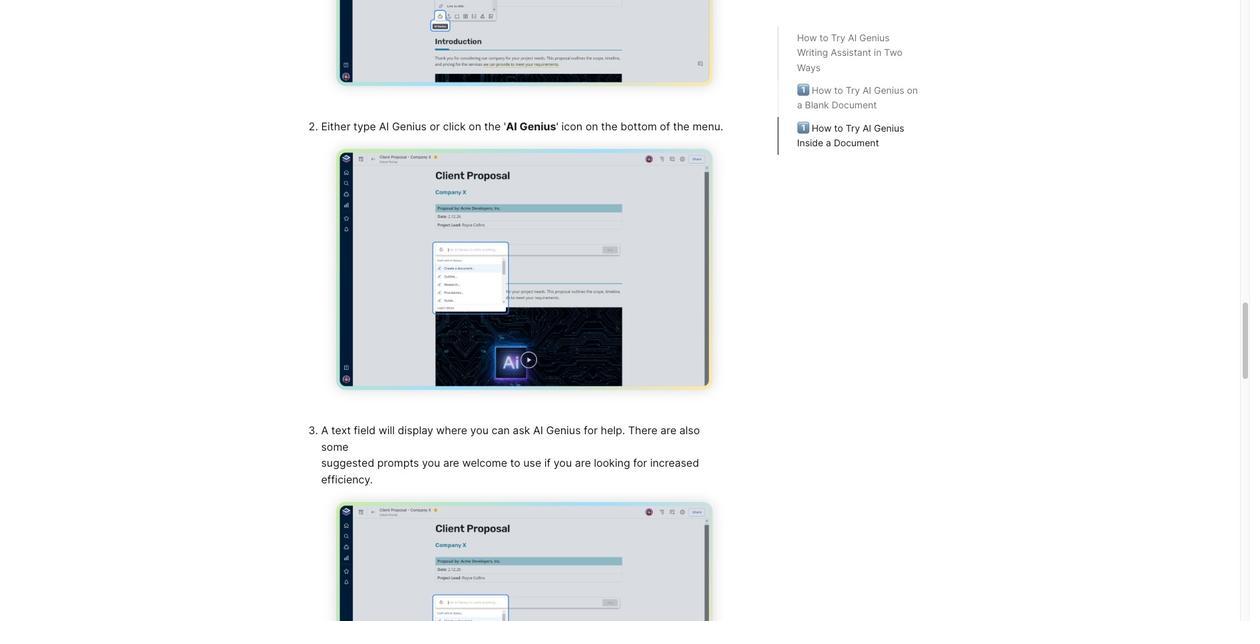 Task type: vqa. For each thing, say whether or not it's contained in the screenshot.
are to the left
yes



Task type: locate. For each thing, give the bounding box(es) containing it.
either type ai genius or click on the ' ai genius ' icon on the bottom of the menu.
[[321, 120, 724, 133]]

to inside 1️⃣ how to try ai genius on a blank document
[[834, 85, 843, 96]]

1 vertical spatial for
[[633, 457, 647, 470]]

0 vertical spatial how
[[797, 32, 817, 43]]

genius down 1️⃣ how to try ai genius on a blank document link
[[874, 122, 904, 134]]

on inside 1️⃣ how to try ai genius on a blank document
[[907, 85, 918, 96]]

0 vertical spatial 1️⃣
[[797, 85, 809, 96]]

1️⃣ inside 1️⃣ how to try ai genius inside a document
[[797, 122, 809, 134]]

are left 'also' in the right of the page
[[661, 424, 677, 438]]

genius left icon
[[520, 120, 556, 133]]

1 vertical spatial try
[[846, 85, 860, 96]]

ways
[[797, 62, 821, 73]]

how for 1️⃣ how to try ai genius on a blank document
[[812, 85, 832, 96]]

1️⃣ how to try ai genius inside a document
[[797, 122, 904, 149]]

to
[[820, 32, 829, 43], [834, 85, 843, 96], [834, 122, 843, 134], [510, 457, 520, 470]]

how to try ai genius writing assistant in two ways link
[[797, 31, 921, 75]]

1 vertical spatial document
[[834, 137, 879, 149]]

on
[[907, 85, 918, 96], [469, 120, 481, 133], [586, 120, 598, 133]]

1️⃣ up the blank
[[797, 85, 809, 96]]

genius up if
[[546, 424, 581, 438]]

the
[[484, 120, 501, 133], [601, 120, 618, 133], [673, 120, 690, 133]]

on down how to try ai genius writing assistant in two ways 'link'
[[907, 85, 918, 96]]

a left the blank
[[797, 100, 803, 111]]

1 vertical spatial a
[[826, 137, 831, 149]]

type
[[354, 120, 376, 133]]

0 vertical spatial try
[[831, 32, 846, 43]]

how inside 1️⃣ how to try ai genius inside a document
[[812, 122, 832, 134]]

try for document
[[846, 122, 860, 134]]

1️⃣ how to try ai genius inside a document link
[[797, 121, 921, 151]]

try
[[831, 32, 846, 43], [846, 85, 860, 96], [846, 122, 860, 134]]

try for blank
[[846, 85, 860, 96]]

0 vertical spatial document
[[832, 100, 877, 111]]

'
[[504, 120, 506, 133], [556, 120, 559, 133]]

1️⃣
[[797, 85, 809, 96], [797, 122, 809, 134]]

to up writing
[[820, 32, 829, 43]]

ai up assistant
[[848, 32, 857, 43]]

inside
[[797, 137, 824, 149]]

0 horizontal spatial for
[[584, 424, 598, 438]]

genius down two on the right of page
[[874, 85, 904, 96]]

you right if
[[554, 457, 572, 470]]

how up writing
[[797, 32, 817, 43]]

0 vertical spatial for
[[584, 424, 598, 438]]

are
[[661, 424, 677, 438], [443, 457, 459, 470], [575, 457, 591, 470]]

try inside 1️⃣ how to try ai genius on a blank document
[[846, 85, 860, 96]]

ai down 1️⃣ how to try ai genius on a blank document link
[[863, 122, 872, 134]]

a right inside
[[826, 137, 831, 149]]

2 vertical spatial try
[[846, 122, 860, 134]]

genius
[[860, 32, 890, 43], [874, 85, 904, 96], [392, 120, 427, 133], [520, 120, 556, 133], [874, 122, 904, 134], [546, 424, 581, 438]]

help.
[[601, 424, 625, 438]]

' left icon
[[556, 120, 559, 133]]

2 horizontal spatial on
[[907, 85, 918, 96]]

try up assistant
[[831, 32, 846, 43]]

2 1️⃣ from the top
[[797, 122, 809, 134]]

looking
[[594, 457, 630, 470]]

' right click
[[504, 120, 506, 133]]

try down 1️⃣ how to try ai genius on a blank document link
[[846, 122, 860, 134]]

1 ' from the left
[[504, 120, 506, 133]]

are down where
[[443, 457, 459, 470]]

can
[[492, 424, 510, 438]]

also
[[680, 424, 700, 438]]

0 horizontal spatial are
[[443, 457, 459, 470]]

on right click
[[469, 120, 481, 133]]

2 the from the left
[[601, 120, 618, 133]]

1️⃣ for 1️⃣ how to try ai genius on a blank document
[[797, 85, 809, 96]]

1 horizontal spatial '
[[556, 120, 559, 133]]

genius up in
[[860, 32, 890, 43]]

the right of
[[673, 120, 690, 133]]

how for 1️⃣ how to try ai genius inside a document
[[812, 122, 832, 134]]

ai down how to try ai genius writing assistant in two ways 'link'
[[863, 85, 872, 96]]

a inside 1️⃣ how to try ai genius on a blank document
[[797, 100, 803, 111]]

1 horizontal spatial are
[[575, 457, 591, 470]]

you
[[470, 424, 489, 438], [422, 457, 440, 470], [554, 457, 572, 470]]

to inside how to try ai genius writing assistant in two ways
[[820, 32, 829, 43]]

the right click
[[484, 120, 501, 133]]

to left use
[[510, 457, 520, 470]]

1 vertical spatial 1️⃣
[[797, 122, 809, 134]]

text
[[331, 424, 351, 438]]

to inside a text field will display where you can ask ai genius for help. there are also some suggested prompts you are welcome to use if you are looking for increased efficiency.
[[510, 457, 520, 470]]

how inside 1️⃣ how to try ai genius on a blank document
[[812, 85, 832, 96]]

for
[[584, 424, 598, 438], [633, 457, 647, 470]]

suggested
[[321, 457, 374, 470]]

are left looking
[[575, 457, 591, 470]]

2 vertical spatial how
[[812, 122, 832, 134]]

how up inside
[[812, 122, 832, 134]]

0 horizontal spatial on
[[469, 120, 481, 133]]

you right prompts
[[422, 457, 440, 470]]

try inside 1️⃣ how to try ai genius inside a document
[[846, 122, 860, 134]]

1️⃣ up inside
[[797, 122, 809, 134]]

0 vertical spatial a
[[797, 100, 803, 111]]

ai inside 1️⃣ how to try ai genius on a blank document
[[863, 85, 872, 96]]

0 horizontal spatial you
[[422, 457, 440, 470]]

how up the blank
[[812, 85, 832, 96]]

1 horizontal spatial a
[[826, 137, 831, 149]]

ask
[[513, 424, 530, 438]]

1 1️⃣ from the top
[[797, 85, 809, 96]]

1 horizontal spatial on
[[586, 120, 598, 133]]

2 ' from the left
[[556, 120, 559, 133]]

blank
[[805, 100, 829, 111]]

document down 1️⃣ how to try ai genius on a blank document link
[[834, 137, 879, 149]]

0 horizontal spatial a
[[797, 100, 803, 111]]

ai right ask
[[533, 424, 543, 438]]

for left help.
[[584, 424, 598, 438]]

0 horizontal spatial '
[[504, 120, 506, 133]]

ai
[[848, 32, 857, 43], [863, 85, 872, 96], [379, 120, 389, 133], [506, 120, 517, 133], [863, 122, 872, 134], [533, 424, 543, 438]]

a text field will display where you can ask ai genius for help. there are also some suggested prompts you are welcome to use if you are looking for increased efficiency.
[[321, 424, 703, 486]]

2 horizontal spatial are
[[661, 424, 677, 438]]

1️⃣ inside 1️⃣ how to try ai genius on a blank document
[[797, 85, 809, 96]]

document
[[832, 100, 877, 111], [834, 137, 879, 149]]

1 vertical spatial how
[[812, 85, 832, 96]]

on for click
[[469, 120, 481, 133]]

ai inside how to try ai genius writing assistant in two ways
[[848, 32, 857, 43]]

1 horizontal spatial you
[[470, 424, 489, 438]]

try inside how to try ai genius writing assistant in two ways
[[831, 32, 846, 43]]

2 horizontal spatial you
[[554, 457, 572, 470]]

2 horizontal spatial the
[[673, 120, 690, 133]]

a
[[797, 100, 803, 111], [826, 137, 831, 149]]

you left can
[[470, 424, 489, 438]]

efficiency.
[[321, 473, 373, 486]]

on right icon
[[586, 120, 598, 133]]

how
[[797, 32, 817, 43], [812, 85, 832, 96], [812, 122, 832, 134]]

if
[[544, 457, 551, 470]]

genius inside 1️⃣ how to try ai genius inside a document
[[874, 122, 904, 134]]

the left bottom
[[601, 120, 618, 133]]

0 horizontal spatial the
[[484, 120, 501, 133]]

try down how to try ai genius writing assistant in two ways 'link'
[[846, 85, 860, 96]]

for right looking
[[633, 457, 647, 470]]

a inside 1️⃣ how to try ai genius inside a document
[[826, 137, 831, 149]]

in
[[874, 47, 882, 58]]

1 horizontal spatial the
[[601, 120, 618, 133]]

to down how to try ai genius writing assistant in two ways
[[834, 85, 843, 96]]

ai right click
[[506, 120, 517, 133]]

to down 1️⃣ how to try ai genius on a blank document
[[834, 122, 843, 134]]

document up 1️⃣ how to try ai genius inside a document
[[832, 100, 877, 111]]



Task type: describe. For each thing, give the bounding box(es) containing it.
some
[[321, 440, 349, 454]]

either
[[321, 120, 351, 133]]

1️⃣ how to try ai genius on a blank document
[[797, 85, 918, 111]]

of
[[660, 120, 670, 133]]

increased
[[650, 457, 699, 470]]

display
[[398, 424, 433, 438]]

bottom
[[621, 120, 657, 133]]

two
[[884, 47, 903, 58]]

genius inside a text field will display where you can ask ai genius for help. there are also some suggested prompts you are welcome to use if you are looking for increased efficiency.
[[546, 424, 581, 438]]

on for genius
[[907, 85, 918, 96]]

prompts
[[377, 457, 419, 470]]

1️⃣ for 1️⃣ how to try ai genius inside a document
[[797, 122, 809, 134]]

genius inside how to try ai genius writing assistant in two ways
[[860, 32, 890, 43]]

to inside 1️⃣ how to try ai genius inside a document
[[834, 122, 843, 134]]

ai inside 1️⃣ how to try ai genius inside a document
[[863, 122, 872, 134]]

genius left or
[[392, 120, 427, 133]]

where
[[436, 424, 467, 438]]

1️⃣ how to try ai genius on a blank document link
[[797, 83, 921, 113]]

or
[[430, 120, 440, 133]]

menu.
[[693, 120, 724, 133]]

use
[[523, 457, 541, 470]]

ai inside a text field will display where you can ask ai genius for help. there are also some suggested prompts you are welcome to use if you are looking for increased efficiency.
[[533, 424, 543, 438]]

3 the from the left
[[673, 120, 690, 133]]

ai right type
[[379, 120, 389, 133]]

1 horizontal spatial for
[[633, 457, 647, 470]]

a
[[321, 424, 328, 438]]

a for blank
[[797, 100, 803, 111]]

field
[[354, 424, 376, 438]]

how inside how to try ai genius writing assistant in two ways
[[797, 32, 817, 43]]

writing
[[797, 47, 828, 58]]

click
[[443, 120, 466, 133]]

there
[[628, 424, 658, 438]]

icon
[[562, 120, 583, 133]]

document inside 1️⃣ how to try ai genius on a blank document
[[832, 100, 877, 111]]

document inside 1️⃣ how to try ai genius inside a document
[[834, 137, 879, 149]]

welcome
[[462, 457, 507, 470]]

how to try ai genius writing assistant in two ways
[[797, 32, 903, 73]]

a for document
[[826, 137, 831, 149]]

1 the from the left
[[484, 120, 501, 133]]

will
[[379, 424, 395, 438]]

genius inside 1️⃣ how to try ai genius on a blank document
[[874, 85, 904, 96]]

assistant
[[831, 47, 871, 58]]



